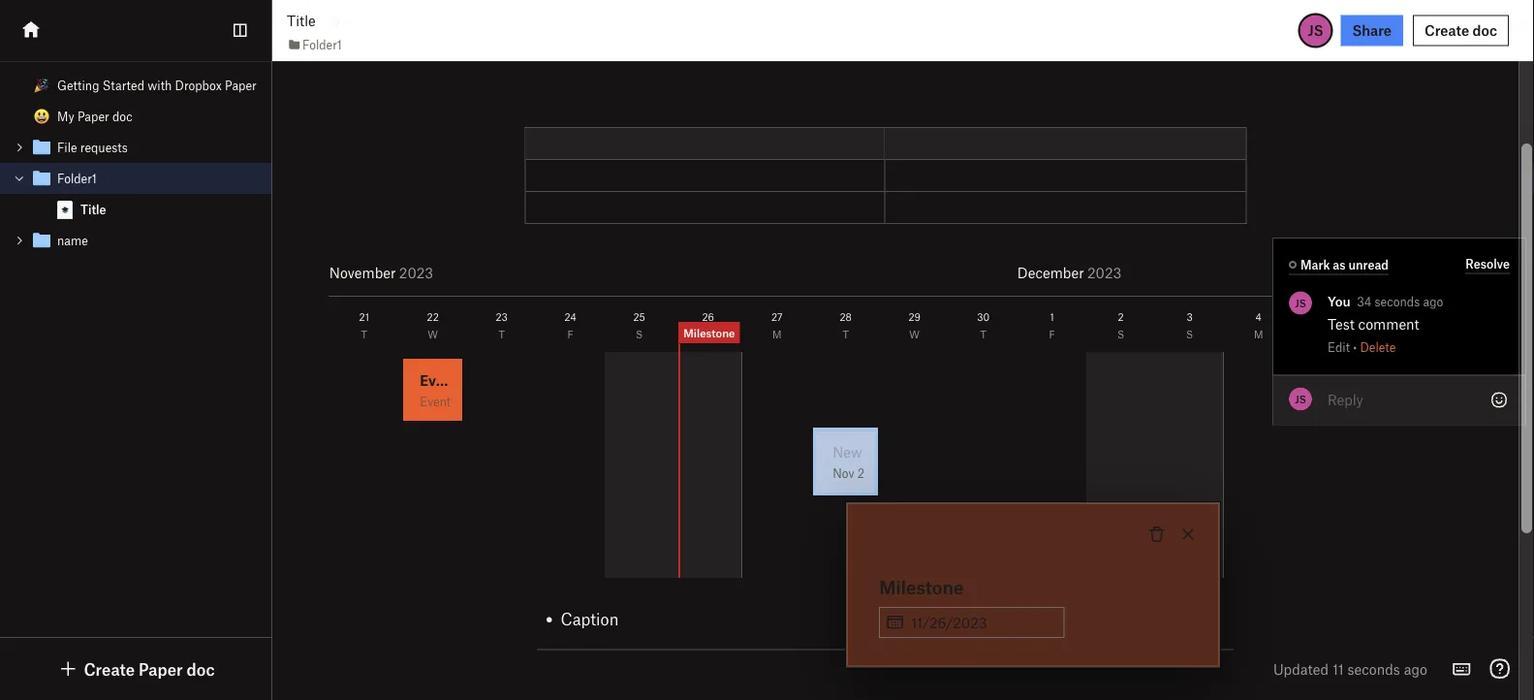 Task type: describe. For each thing, give the bounding box(es) containing it.
30 t
[[978, 311, 990, 340]]

share button
[[1342, 15, 1404, 46]]

2
[[1119, 311, 1125, 323]]

js inside js button
[[1309, 22, 1324, 39]]

close folder image
[[13, 172, 26, 185]]

doc for my paper doc
[[112, 109, 132, 124]]

file requests link
[[0, 132, 271, 163]]

create paper doc
[[84, 659, 215, 679]]

11
[[1333, 660, 1344, 677]]

27 m
[[772, 311, 783, 340]]

1 vertical spatial template content image
[[53, 198, 77, 221]]

getting started with dropbox paper
[[57, 78, 257, 93]]

my paper doc
[[57, 109, 132, 124]]

26
[[702, 311, 715, 323]]

title inside / contents list
[[80, 202, 106, 217]]

m for 27 m
[[773, 328, 782, 340]]

0 horizontal spatial folder1 link
[[0, 163, 271, 194]]

js button
[[1299, 13, 1334, 48]]

delete button
[[1361, 339, 1397, 354]]

t for 30 t
[[981, 328, 987, 340]]

/ contents list
[[0, 70, 271, 256]]

create doc
[[1425, 22, 1498, 39]]

item
[[866, 443, 895, 460]]

24 f
[[565, 311, 577, 340]]

with
[[148, 78, 172, 93]]

s for 26 s
[[705, 328, 712, 340]]

1 vertical spatial js
[[1296, 297, 1307, 309]]

you
[[1328, 293, 1351, 309]]

6
[[1394, 311, 1400, 323]]

file
[[57, 140, 77, 155]]

unread
[[1349, 257, 1389, 272]]

december
[[1018, 264, 1085, 281]]

dropbox
[[175, 78, 222, 93]]

mark
[[1301, 257, 1331, 272]]

23
[[496, 311, 508, 323]]

2023 for december 2023
[[1088, 264, 1122, 281]]

25 s
[[634, 311, 646, 340]]

1 horizontal spatial title
[[287, 12, 316, 29]]

party popper image
[[34, 78, 49, 93]]

22 w
[[427, 311, 439, 340]]

november
[[330, 264, 396, 281]]

29 w
[[909, 311, 921, 340]]

23 t
[[496, 311, 508, 340]]

resolve
[[1466, 256, 1511, 271]]

dig image
[[57, 657, 80, 681]]

4 m
[[1255, 311, 1264, 340]]

2 horizontal spatial paper
[[225, 78, 257, 93]]

28 inside new item nov 28
[[858, 466, 872, 480]]

updated
[[1274, 660, 1329, 677]]

5 t
[[1325, 311, 1331, 340]]

expand folder image for file requests
[[13, 141, 26, 154]]

create paper doc button
[[57, 657, 215, 681]]

my paper doc link
[[0, 101, 271, 132]]

t for 21 t
[[361, 328, 367, 340]]

today
[[1387, 262, 1427, 279]]

november 2023
[[330, 264, 434, 281]]

folder1 for the top 'folder1' link
[[303, 37, 342, 52]]

name
[[57, 233, 88, 248]]

29
[[909, 311, 921, 323]]

test comment edit • delete
[[1328, 316, 1420, 354]]

requests
[[80, 140, 128, 155]]

delete
[[1361, 339, 1397, 354]]

getting
[[57, 78, 99, 93]]

started
[[102, 78, 145, 93]]

30
[[978, 311, 990, 323]]

october
[[330, 264, 382, 281]]

test
[[1328, 316, 1355, 333]]

september
[[330, 264, 401, 281]]

0 vertical spatial seconds
[[1375, 294, 1421, 309]]

s for 2 s
[[1118, 328, 1125, 340]]

0 vertical spatial ago
[[1424, 294, 1444, 309]]

t for 28 t
[[843, 328, 849, 340]]

today button
[[1379, 260, 1427, 283]]

t for 5 t
[[1325, 328, 1331, 340]]

edit button
[[1328, 339, 1351, 354]]

create for create paper doc
[[84, 659, 135, 679]]

w for 6 w
[[1392, 328, 1402, 340]]

0 horizontal spatial 28
[[840, 311, 852, 323]]

34
[[1358, 294, 1372, 309]]

getting started with dropbox paper link
[[0, 70, 271, 101]]

6 w
[[1392, 311, 1402, 340]]

updated 11 seconds ago
[[1274, 660, 1428, 677]]

28 t
[[840, 311, 852, 340]]

comment entry image
[[1328, 390, 1515, 410]]

folder1 for 'folder1' link to the left
[[57, 171, 97, 186]]

new
[[833, 443, 863, 460]]

doc for create paper doc
[[187, 659, 215, 679]]

0 vertical spatial folder1 link
[[287, 35, 342, 54]]

0 horizontal spatial milestone
[[684, 326, 735, 339]]



Task type: vqa. For each thing, say whether or not it's contained in the screenshot.


Task type: locate. For each thing, give the bounding box(es) containing it.
template content image for name
[[30, 229, 53, 252]]

f for 1 f
[[1050, 328, 1056, 340]]

0 vertical spatial create
[[1425, 22, 1470, 39]]

3 2023 from the left
[[405, 264, 439, 281]]

grinning face with big eyes image
[[34, 109, 49, 124]]

mark as unread
[[1301, 257, 1389, 272]]

expand folder image
[[13, 141, 26, 154], [13, 234, 26, 247]]

3 t from the left
[[843, 328, 849, 340]]

paper for create paper doc
[[139, 659, 183, 679]]

0 horizontal spatial paper
[[77, 109, 109, 124]]

m down 27
[[773, 328, 782, 340]]

template content image left file
[[30, 136, 53, 159]]

f down the 24
[[568, 328, 574, 340]]

edit
[[1328, 339, 1351, 354]]

1 horizontal spatial title link
[[287, 10, 316, 32]]

0 horizontal spatial title link
[[0, 194, 271, 225]]

1 horizontal spatial f
[[1050, 328, 1056, 340]]

26 s
[[702, 311, 715, 340]]

27
[[772, 311, 783, 323]]

t inside 28 t
[[843, 328, 849, 340]]

1
[[1051, 311, 1055, 323]]

0 vertical spatial title link
[[287, 10, 316, 32]]

w down 29
[[910, 328, 920, 340]]

28 right nov
[[858, 466, 872, 480]]

1 t from the left
[[361, 328, 367, 340]]

seconds
[[1375, 294, 1421, 309], [1348, 660, 1401, 677]]

2023 for november 2023
[[400, 264, 434, 281]]

2 m from the left
[[1255, 328, 1264, 340]]

s down 2
[[1118, 328, 1125, 340]]

paper
[[225, 78, 257, 93], [77, 109, 109, 124], [139, 659, 183, 679]]

1 vertical spatial title link
[[0, 194, 271, 225]]

4 t from the left
[[981, 328, 987, 340]]

w for 22 w
[[428, 328, 438, 340]]

3
[[1187, 311, 1193, 323]]

october 2023
[[330, 264, 420, 281]]

m down the 4
[[1255, 328, 1264, 340]]

2 w from the left
[[910, 328, 920, 340]]

folder1
[[303, 37, 342, 52], [57, 171, 97, 186]]

1 vertical spatial create
[[84, 659, 135, 679]]

ago right 11 at the right
[[1405, 660, 1428, 677]]

0 vertical spatial template content image
[[30, 136, 53, 159]]

1 2023 from the left
[[386, 264, 420, 281]]

1 expand folder image from the top
[[13, 141, 26, 154]]

paper right the my
[[77, 109, 109, 124]]

template content image for file requests
[[30, 136, 53, 159]]

1 vertical spatial milestone
[[880, 575, 964, 598]]

template content image inside 'folder1' link
[[30, 167, 53, 190]]

1 horizontal spatial m
[[1255, 328, 1264, 340]]

ago
[[1424, 294, 1444, 309], [1405, 660, 1428, 677]]

s inside 25 s
[[636, 328, 643, 340]]

3 w from the left
[[1392, 328, 1402, 340]]

t
[[361, 328, 367, 340], [499, 328, 505, 340], [843, 328, 849, 340], [981, 328, 987, 340], [1325, 328, 1331, 340]]

t inside 23 t
[[499, 328, 505, 340]]

21 t
[[359, 311, 369, 340]]

s
[[636, 328, 643, 340], [705, 328, 712, 340], [1118, 328, 1125, 340], [1187, 328, 1194, 340]]

0 vertical spatial 28
[[840, 311, 852, 323]]

template content image left name
[[30, 229, 53, 252]]

create right dig image
[[84, 659, 135, 679]]

2 expand folder image from the top
[[13, 234, 26, 247]]

0 vertical spatial paper
[[225, 78, 257, 93]]

m for 4 m
[[1255, 328, 1264, 340]]

2 s from the left
[[705, 328, 712, 340]]

doc inside / contents list
[[112, 109, 132, 124]]

caption
[[561, 608, 619, 628]]

t right 27 m
[[843, 328, 849, 340]]

2023
[[386, 264, 420, 281], [400, 264, 434, 281], [405, 264, 439, 281], [1088, 264, 1122, 281]]

template content image inside file requests link
[[30, 136, 53, 159]]

title link
[[287, 10, 316, 32], [0, 194, 271, 225]]

create
[[1425, 22, 1470, 39], [84, 659, 135, 679]]

None text field
[[912, 608, 1064, 637]]

2 t from the left
[[499, 328, 505, 340]]

share
[[1353, 22, 1392, 39]]

1 horizontal spatial w
[[910, 328, 920, 340]]

t inside the 21 t
[[361, 328, 367, 340]]

0 horizontal spatial doc
[[112, 109, 132, 124]]

w
[[428, 328, 438, 340], [910, 328, 920, 340], [1392, 328, 1402, 340]]

•
[[1354, 339, 1358, 354]]

2 vertical spatial doc
[[187, 659, 215, 679]]

js
[[1309, 22, 1324, 39], [1296, 297, 1307, 309], [1296, 393, 1307, 405]]

1 vertical spatial 28
[[858, 466, 872, 480]]

f inside 24 f
[[568, 328, 574, 340]]

1 m from the left
[[773, 328, 782, 340]]

1 horizontal spatial folder1
[[303, 37, 342, 52]]

5 t from the left
[[1325, 328, 1331, 340]]

1 vertical spatial paper
[[77, 109, 109, 124]]

1 w from the left
[[428, 328, 438, 340]]

name link
[[0, 225, 271, 256]]

2 s
[[1118, 311, 1125, 340]]

w down the 22
[[428, 328, 438, 340]]

m inside 27 m
[[773, 328, 782, 340]]

s for 25 s
[[636, 328, 643, 340]]

0 vertical spatial doc
[[1473, 22, 1498, 39]]

0 horizontal spatial w
[[428, 328, 438, 340]]

folder1 link
[[287, 35, 342, 54], [0, 163, 271, 194]]

create doc button
[[1414, 15, 1510, 46]]

0 vertical spatial milestone
[[684, 326, 735, 339]]

expand folder image left name
[[13, 234, 26, 247]]

0 vertical spatial js
[[1309, 22, 1324, 39]]

0 horizontal spatial f
[[568, 328, 574, 340]]

title
[[287, 12, 316, 29], [538, 18, 622, 67], [80, 202, 106, 217]]

seconds up 6
[[1375, 294, 1421, 309]]

w inside 29 w
[[910, 328, 920, 340]]

f down 1
[[1050, 328, 1056, 340]]

28 right 27
[[840, 311, 852, 323]]

2023 for september 2023
[[405, 264, 439, 281]]

comment
[[1359, 316, 1420, 333]]

2 2023 from the left
[[400, 264, 434, 281]]

2 vertical spatial paper
[[139, 659, 183, 679]]

paper for my paper doc
[[77, 109, 109, 124]]

list item
[[0, 163, 271, 225]]

0 vertical spatial folder1
[[303, 37, 342, 52]]

1 f
[[1050, 311, 1056, 340]]

mark as unread button
[[1290, 255, 1389, 275]]

21
[[359, 311, 369, 323]]

1 vertical spatial doc
[[112, 109, 132, 124]]

1 horizontal spatial milestone
[[880, 575, 964, 598]]

w inside 22 w
[[428, 328, 438, 340]]

2 vertical spatial js
[[1296, 393, 1307, 405]]

0 vertical spatial template content image
[[30, 167, 53, 190]]

paper inside popup button
[[139, 659, 183, 679]]

milestone
[[684, 326, 735, 339], [880, 575, 964, 598]]

template content image up name
[[53, 198, 77, 221]]

s down 25
[[636, 328, 643, 340]]

Comment Entry text field
[[1328, 390, 1515, 410]]

t inside 30 t
[[981, 328, 987, 340]]

2 f from the left
[[1050, 328, 1056, 340]]

4
[[1256, 311, 1262, 323]]

expand folder image for name
[[13, 234, 26, 247]]

september 2023
[[330, 264, 439, 281]]

1 vertical spatial folder1
[[57, 171, 97, 186]]

template content image inside name link
[[30, 229, 53, 252]]

t down 23
[[499, 328, 505, 340]]

list item containing folder1
[[0, 163, 271, 225]]

5
[[1325, 311, 1331, 323]]

t down 21
[[361, 328, 367, 340]]

34 seconds ago link
[[1358, 294, 1444, 309]]

as
[[1334, 257, 1346, 272]]

0 horizontal spatial m
[[773, 328, 782, 340]]

my
[[57, 109, 74, 124]]

1 vertical spatial folder1 link
[[0, 163, 271, 194]]

expand folder image inside name link
[[13, 234, 26, 247]]

paper right dig image
[[139, 659, 183, 679]]

folder1 inside / contents list
[[57, 171, 97, 186]]

1 f from the left
[[568, 328, 574, 340]]

seconds right 11 at the right
[[1348, 660, 1401, 677]]

1 vertical spatial template content image
[[30, 229, 53, 252]]

2023 for october 2023
[[386, 264, 420, 281]]

paper right the dropbox
[[225, 78, 257, 93]]

0 vertical spatial expand folder image
[[13, 141, 26, 154]]

file requests
[[57, 140, 128, 155]]

1 vertical spatial expand folder image
[[13, 234, 26, 247]]

2 horizontal spatial doc
[[1473, 22, 1498, 39]]

1 horizontal spatial 28
[[858, 466, 872, 480]]

s inside 26 s
[[705, 328, 712, 340]]

w for 29 w
[[910, 328, 920, 340]]

2 horizontal spatial w
[[1392, 328, 1402, 340]]

24
[[565, 311, 577, 323]]

s down 26 at the left top of the page
[[705, 328, 712, 340]]

t down '30'
[[981, 328, 987, 340]]

f for 24 f
[[568, 328, 574, 340]]

1 s from the left
[[636, 328, 643, 340]]

0 horizontal spatial title
[[80, 202, 106, 217]]

create right share
[[1425, 22, 1470, 39]]

template content image right close folder "icon"
[[30, 167, 53, 190]]

resolve button
[[1466, 254, 1511, 274]]

t for 23 t
[[499, 328, 505, 340]]

0 horizontal spatial folder1
[[57, 171, 97, 186]]

34 seconds ago
[[1358, 294, 1444, 309]]

4 s from the left
[[1187, 328, 1194, 340]]

1 horizontal spatial folder1 link
[[287, 35, 342, 54]]

w down 6
[[1392, 328, 1402, 340]]

t down 5
[[1325, 328, 1331, 340]]

0 horizontal spatial create
[[84, 659, 135, 679]]

1 horizontal spatial doc
[[187, 659, 215, 679]]

expand folder image inside file requests link
[[13, 141, 26, 154]]

1 horizontal spatial create
[[1425, 22, 1470, 39]]

1 horizontal spatial paper
[[139, 659, 183, 679]]

4 2023 from the left
[[1088, 264, 1122, 281]]

nov
[[833, 466, 855, 480]]

3 s from the left
[[1118, 328, 1125, 340]]

s down 3
[[1187, 328, 1194, 340]]

22
[[427, 311, 439, 323]]

december 2023
[[1018, 264, 1122, 281]]

new item nov 28
[[833, 443, 895, 480]]

create for create doc
[[1425, 22, 1470, 39]]

template content image
[[30, 136, 53, 159], [30, 229, 53, 252]]

f
[[568, 328, 574, 340], [1050, 328, 1056, 340]]

expand folder image up close folder "icon"
[[13, 141, 26, 154]]

3 s
[[1187, 311, 1194, 340]]

s for 3 s
[[1187, 328, 1194, 340]]

1 vertical spatial ago
[[1405, 660, 1428, 677]]

ago down today
[[1424, 294, 1444, 309]]

2 template content image from the top
[[30, 229, 53, 252]]

25
[[634, 311, 646, 323]]

template content image
[[30, 167, 53, 190], [53, 198, 77, 221]]

1 vertical spatial seconds
[[1348, 660, 1401, 677]]

2 horizontal spatial title
[[538, 18, 622, 67]]

1 template content image from the top
[[30, 136, 53, 159]]



